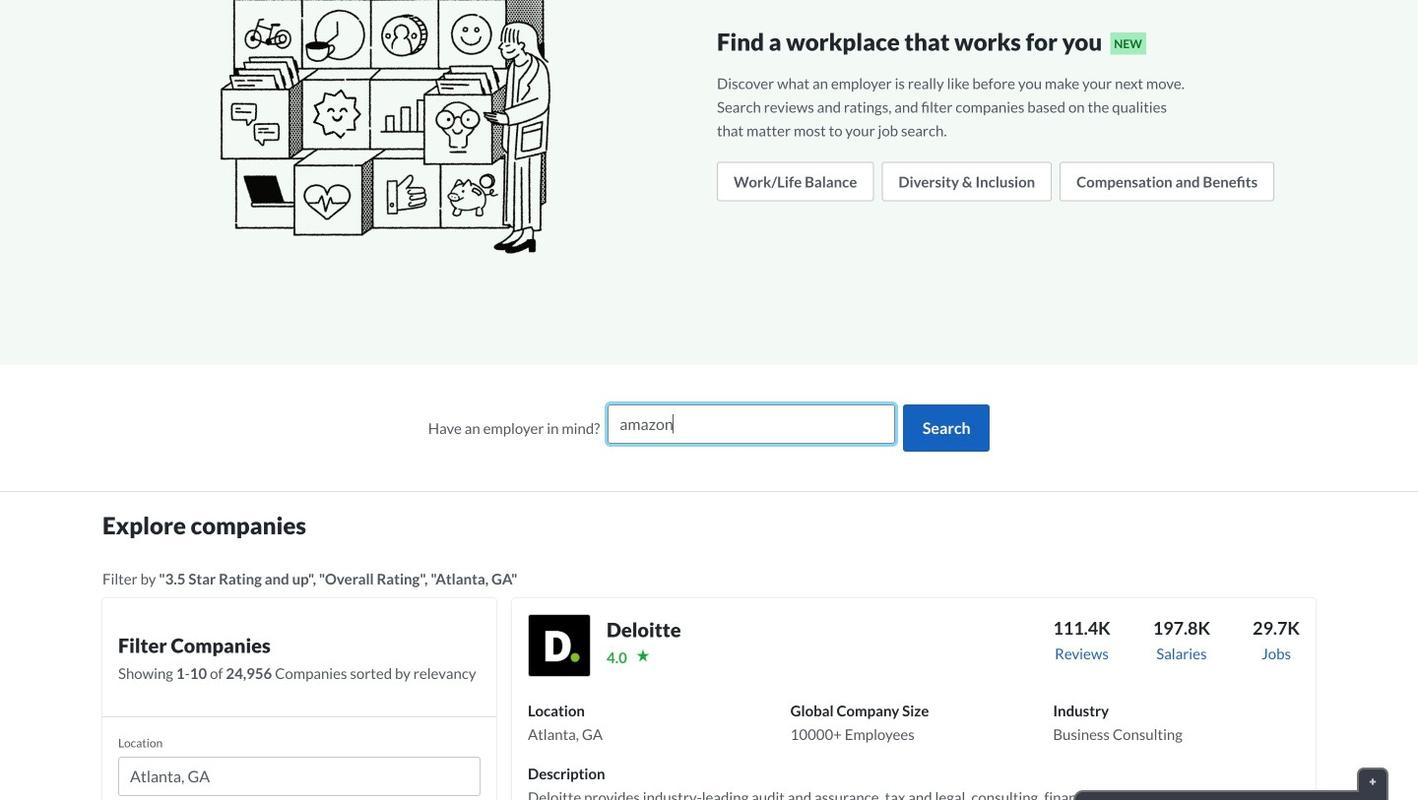 Task type: describe. For each thing, give the bounding box(es) containing it.
Search for a Company field
[[620, 413, 884, 436]]

none field search for a company
[[608, 405, 895, 452]]

Location field
[[130, 765, 469, 789]]

deloitte image
[[528, 614, 591, 677]]

none field location
[[118, 757, 481, 801]]

woman searching for companies on her phone outside image
[[81, 0, 680, 326]]



Task type: locate. For each thing, give the bounding box(es) containing it.
0 vertical spatial none field
[[608, 405, 895, 452]]

None field
[[608, 405, 895, 452], [118, 757, 481, 801]]

1 horizontal spatial none field
[[608, 405, 895, 452]]

0 horizontal spatial none field
[[118, 757, 481, 801]]

1 vertical spatial none field
[[118, 757, 481, 801]]



Task type: vqa. For each thing, say whether or not it's contained in the screenshot.
"Company" within Maintenance Team Lead Kraft Heinz Company Beaver Dam, WI
no



